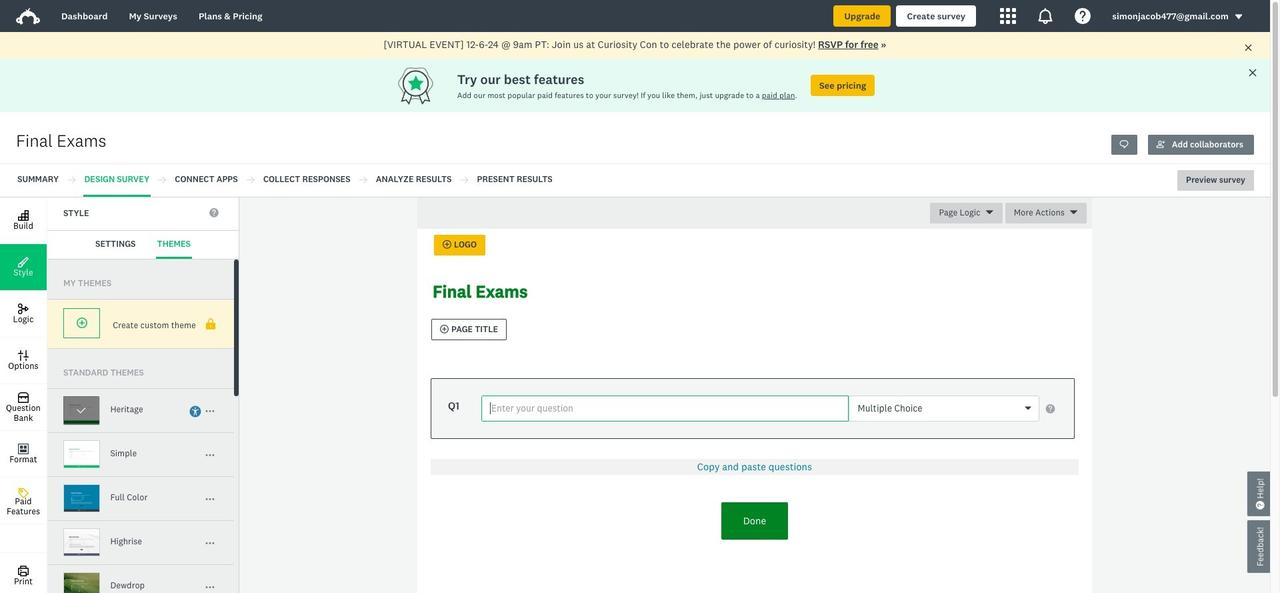 Task type: locate. For each thing, give the bounding box(es) containing it.
products icon image
[[1001, 8, 1017, 24], [1038, 8, 1054, 24]]

rewards image
[[395, 64, 457, 107]]

dropdown arrow image
[[1235, 12, 1244, 22]]

0 horizontal spatial products icon image
[[1001, 8, 1017, 24]]

1 horizontal spatial products icon image
[[1038, 8, 1054, 24]]



Task type: describe. For each thing, give the bounding box(es) containing it.
surveymonkey logo image
[[16, 8, 40, 25]]

1 products icon image from the left
[[1001, 8, 1017, 24]]

help icon image
[[1076, 8, 1092, 24]]

2 products icon image from the left
[[1038, 8, 1054, 24]]

x image
[[1245, 43, 1253, 52]]



Task type: vqa. For each thing, say whether or not it's contained in the screenshot.
1st Products Icon from the left
yes



